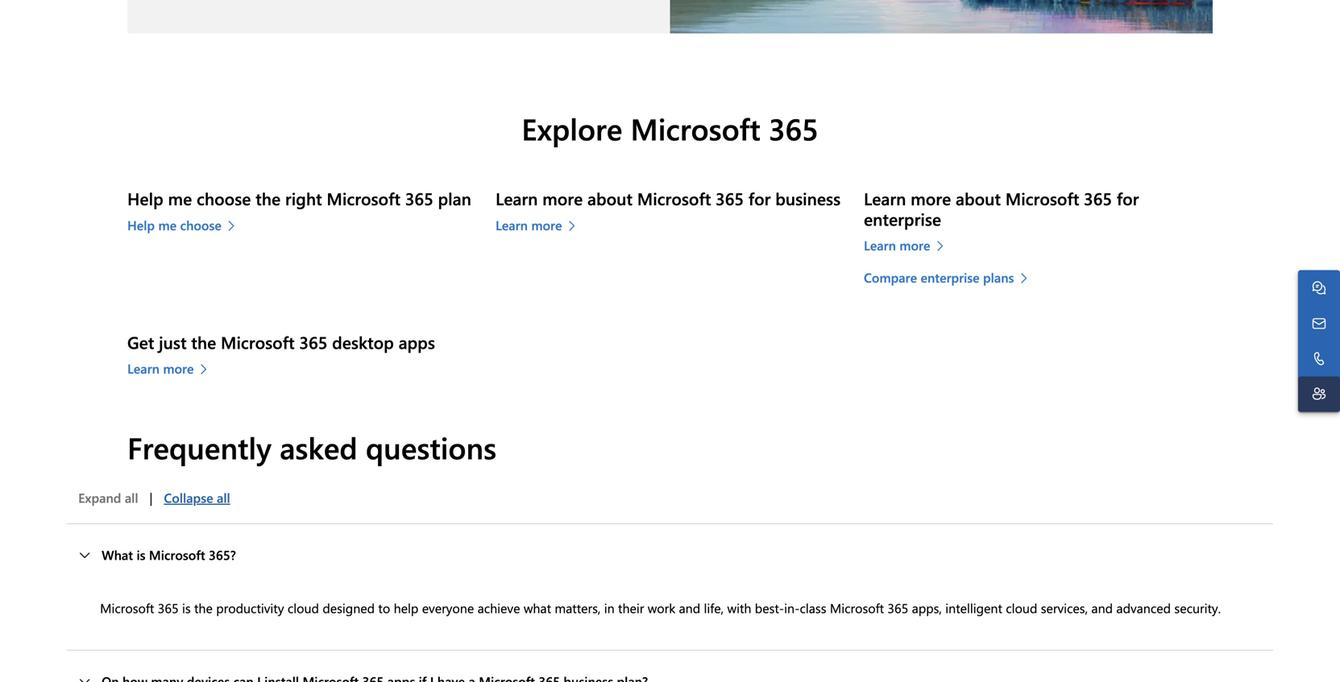 Task type: vqa. For each thing, say whether or not it's contained in the screenshot.
Get
yes



Task type: describe. For each thing, give the bounding box(es) containing it.
designed
[[323, 600, 375, 617]]

everyone
[[422, 600, 474, 617]]

the for right
[[256, 187, 281, 210]]

what is microsoft 365?
[[102, 546, 236, 564]]

the for productivity
[[194, 600, 213, 617]]

for for learn more about microsoft 365 for enterprise
[[1117, 187, 1139, 210]]

365 inside "learn more about microsoft 365 for business learn more"
[[716, 187, 744, 210]]

learn more link for get just the microsoft 365 desktop apps
[[127, 359, 216, 378]]

expand all button
[[67, 482, 149, 514]]

asked
[[280, 428, 358, 467]]

1 vertical spatial is
[[182, 600, 191, 617]]

life,
[[704, 600, 724, 617]]

copilot visual image
[[670, 0, 1213, 34]]

expand
[[78, 489, 121, 506]]

more for learn more about microsoft 365 for business
[[531, 216, 562, 233]]

learn for learn more about microsoft 365 for business
[[496, 216, 528, 233]]

plans
[[983, 269, 1014, 286]]

right
[[285, 187, 322, 210]]

1 vertical spatial choose
[[180, 216, 221, 233]]

questions
[[366, 428, 496, 467]]

microsoft inside "learn more about microsoft 365 for business learn more"
[[637, 187, 711, 210]]

0 vertical spatial choose
[[197, 187, 251, 210]]

productivity
[[216, 600, 284, 617]]

is inside dropdown button
[[137, 546, 145, 564]]

all for expand all
[[125, 489, 138, 506]]

microsoft 365 is the productivity cloud designed to help everyone achieve what matters, in their work and life, with best-in-class microsoft 365 apps, intelligent cloud services, and advanced security.
[[100, 600, 1221, 617]]

1 vertical spatial me
[[158, 216, 177, 233]]

advanced
[[1116, 600, 1171, 617]]

help me choose the right microsoft 365 plan help me choose
[[127, 187, 471, 233]]

1 cloud from the left
[[288, 600, 319, 617]]

just
[[159, 331, 187, 354]]

with
[[727, 600, 751, 617]]

their
[[618, 600, 644, 617]]

microsoft inside get just the microsoft 365 desktop apps learn more
[[221, 331, 295, 354]]



Task type: locate. For each thing, give the bounding box(es) containing it.
cloud
[[288, 600, 319, 617], [1006, 600, 1037, 617]]

365 inside learn more about microsoft 365 for enterprise learn more
[[1084, 187, 1112, 210]]

frequently
[[127, 428, 271, 467]]

is down what is microsoft 365? on the left bottom of page
[[182, 600, 191, 617]]

365 inside get just the microsoft 365 desktop apps learn more
[[299, 331, 327, 354]]

learn for learn more about microsoft 365 for enterprise
[[864, 236, 896, 254]]

plan
[[438, 187, 471, 210]]

class
[[800, 600, 826, 617]]

all left |
[[125, 489, 138, 506]]

microsoft inside help me choose the right microsoft 365 plan help me choose
[[327, 187, 400, 210]]

2 horizontal spatial learn more link
[[864, 236, 952, 255]]

more inside get just the microsoft 365 desktop apps learn more
[[163, 360, 194, 377]]

is
[[137, 546, 145, 564], [182, 600, 191, 617]]

2 about from the left
[[956, 187, 1001, 210]]

apps
[[399, 331, 435, 354]]

learn inside get just the microsoft 365 desktop apps learn more
[[127, 360, 159, 377]]

1 help from the top
[[127, 187, 163, 210]]

1 vertical spatial help
[[127, 216, 155, 233]]

365
[[769, 109, 818, 148], [405, 187, 433, 210], [716, 187, 744, 210], [1084, 187, 1112, 210], [299, 331, 327, 354], [158, 600, 179, 617], [888, 600, 908, 617]]

what
[[102, 546, 133, 564]]

learn more about microsoft 365 for enterprise learn more
[[864, 187, 1139, 254]]

0 vertical spatial me
[[168, 187, 192, 210]]

all
[[125, 489, 138, 506], [217, 489, 230, 506]]

for for learn more about microsoft 365 for business
[[748, 187, 771, 210]]

0 horizontal spatial learn more link
[[127, 359, 216, 378]]

and
[[679, 600, 700, 617], [1091, 600, 1113, 617]]

the inside get just the microsoft 365 desktop apps learn more
[[191, 331, 216, 354]]

about for learn more about microsoft 365 for business
[[587, 187, 633, 210]]

enterprise up compare
[[864, 208, 941, 230]]

about inside "learn more about microsoft 365 for business learn more"
[[587, 187, 633, 210]]

work
[[648, 600, 675, 617]]

1 horizontal spatial learn more link
[[496, 215, 584, 235]]

about inside learn more about microsoft 365 for enterprise learn more
[[956, 187, 1001, 210]]

1 vertical spatial the
[[191, 331, 216, 354]]

1 horizontal spatial and
[[1091, 600, 1113, 617]]

help me choose link
[[127, 215, 243, 235]]

expand all
[[78, 489, 138, 506]]

the right just
[[191, 331, 216, 354]]

compare enterprise plans link
[[864, 268, 1036, 287]]

explore microsoft 365
[[522, 109, 818, 148]]

1 about from the left
[[587, 187, 633, 210]]

for inside learn more about microsoft 365 for enterprise learn more
[[1117, 187, 1139, 210]]

best-
[[755, 600, 784, 617]]

explore
[[522, 109, 622, 148]]

learn for get just the microsoft 365 desktop apps
[[127, 360, 159, 377]]

the left right
[[256, 187, 281, 210]]

enterprise
[[864, 208, 941, 230], [921, 269, 980, 286]]

1 for from the left
[[748, 187, 771, 210]]

1 horizontal spatial about
[[956, 187, 1001, 210]]

1 vertical spatial enterprise
[[921, 269, 980, 286]]

365 inside help me choose the right microsoft 365 plan help me choose
[[405, 187, 433, 210]]

enterprise inside learn more about microsoft 365 for enterprise learn more
[[864, 208, 941, 230]]

more for learn more about microsoft 365 for enterprise
[[900, 236, 930, 254]]

all right collapse
[[217, 489, 230, 506]]

learn more link
[[496, 215, 584, 235], [864, 236, 952, 255], [127, 359, 216, 378]]

0 vertical spatial the
[[256, 187, 281, 210]]

more
[[542, 187, 583, 210], [911, 187, 951, 210], [531, 216, 562, 233], [900, 236, 930, 254], [163, 360, 194, 377]]

group
[[67, 482, 241, 514]]

group containing expand all
[[67, 482, 241, 514]]

0 horizontal spatial for
[[748, 187, 771, 210]]

1 and from the left
[[679, 600, 700, 617]]

and left life,
[[679, 600, 700, 617]]

compare
[[864, 269, 917, 286]]

business
[[775, 187, 841, 210]]

more for get just the microsoft 365 desktop apps
[[163, 360, 194, 377]]

what is microsoft 365? button
[[67, 525, 1273, 586]]

enterprise left plans
[[921, 269, 980, 286]]

what
[[524, 600, 551, 617]]

0 vertical spatial enterprise
[[864, 208, 941, 230]]

microsoft inside learn more about microsoft 365 for enterprise learn more
[[1005, 187, 1079, 210]]

get
[[127, 331, 154, 354]]

2 vertical spatial learn more link
[[127, 359, 216, 378]]

2 cloud from the left
[[1006, 600, 1037, 617]]

microsoft inside what is microsoft 365? dropdown button
[[149, 546, 205, 564]]

the left the productivity
[[194, 600, 213, 617]]

services,
[[1041, 600, 1088, 617]]

|
[[149, 489, 153, 506]]

2 all from the left
[[217, 489, 230, 506]]

intelligent
[[945, 600, 1002, 617]]

1 horizontal spatial cloud
[[1006, 600, 1037, 617]]

in-
[[784, 600, 800, 617]]

1 all from the left
[[125, 489, 138, 506]]

0 vertical spatial is
[[137, 546, 145, 564]]

learn more link for learn more about microsoft 365 for enterprise
[[864, 236, 952, 255]]

help
[[127, 187, 163, 210], [127, 216, 155, 233]]

matters,
[[555, 600, 601, 617]]

in
[[604, 600, 615, 617]]

for inside "learn more about microsoft 365 for business learn more"
[[748, 187, 771, 210]]

achieve
[[477, 600, 520, 617]]

desktop
[[332, 331, 394, 354]]

learn more link for learn more about microsoft 365 for business
[[496, 215, 584, 235]]

about for learn more about microsoft 365 for enterprise
[[956, 187, 1001, 210]]

about
[[587, 187, 633, 210], [956, 187, 1001, 210]]

2 for from the left
[[1117, 187, 1139, 210]]

learn
[[496, 187, 538, 210], [864, 187, 906, 210], [496, 216, 528, 233], [864, 236, 896, 254], [127, 360, 159, 377]]

2 vertical spatial the
[[194, 600, 213, 617]]

0 horizontal spatial about
[[587, 187, 633, 210]]

get just the microsoft 365 desktop apps learn more
[[127, 331, 435, 377]]

1 horizontal spatial all
[[217, 489, 230, 506]]

1 vertical spatial learn more link
[[864, 236, 952, 255]]

1 horizontal spatial is
[[182, 600, 191, 617]]

and right "services,"
[[1091, 600, 1113, 617]]

me
[[168, 187, 192, 210], [158, 216, 177, 233]]

2 and from the left
[[1091, 600, 1113, 617]]

365?
[[209, 546, 236, 564]]

2 help from the top
[[127, 216, 155, 233]]

1 horizontal spatial for
[[1117, 187, 1139, 210]]

the
[[256, 187, 281, 210], [191, 331, 216, 354], [194, 600, 213, 617]]

cloud left the designed
[[288, 600, 319, 617]]

0 horizontal spatial is
[[137, 546, 145, 564]]

choose
[[197, 187, 251, 210], [180, 216, 221, 233]]

0 horizontal spatial cloud
[[288, 600, 319, 617]]

security.
[[1174, 600, 1221, 617]]

collapse all button
[[153, 482, 241, 514]]

0 horizontal spatial all
[[125, 489, 138, 506]]

learn more about microsoft 365 for business learn more
[[496, 187, 841, 233]]

is right what on the left of the page
[[137, 546, 145, 564]]

0 vertical spatial help
[[127, 187, 163, 210]]

help
[[394, 600, 418, 617]]

to
[[378, 600, 390, 617]]

the inside help me choose the right microsoft 365 plan help me choose
[[256, 187, 281, 210]]

all for collapse all
[[217, 489, 230, 506]]

0 vertical spatial learn more link
[[496, 215, 584, 235]]

compare enterprise plans
[[864, 269, 1014, 286]]

0 horizontal spatial and
[[679, 600, 700, 617]]

microsoft
[[631, 109, 760, 148], [327, 187, 400, 210], [637, 187, 711, 210], [1005, 187, 1079, 210], [221, 331, 295, 354], [149, 546, 205, 564], [100, 600, 154, 617], [830, 600, 884, 617]]

frequently asked questions
[[127, 428, 496, 467]]

for
[[748, 187, 771, 210], [1117, 187, 1139, 210]]

apps,
[[912, 600, 942, 617]]

cloud left "services,"
[[1006, 600, 1037, 617]]

collapse all
[[164, 489, 230, 506]]

collapse
[[164, 489, 213, 506]]



